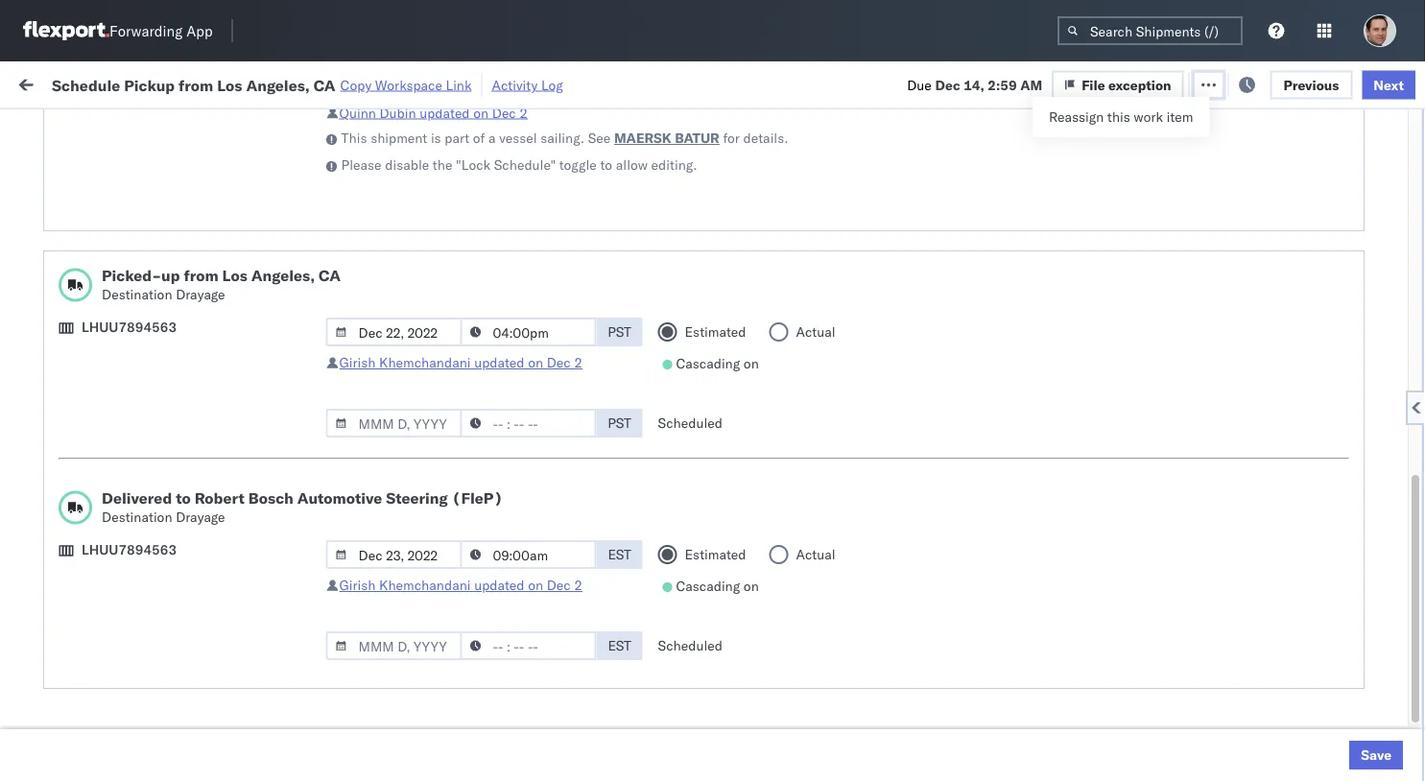 Task type: describe. For each thing, give the bounding box(es) containing it.
schedule delivery appointment link for third schedule delivery appointment "button" from the bottom of the page
[[44, 359, 236, 379]]

copy workspace link button
[[340, 76, 472, 93]]

message (0)
[[257, 74, 336, 91]]

destination inside picked-up from los angeles, ca destination drayage
[[102, 286, 172, 303]]

numbers for container numbers
[[1182, 165, 1230, 179]]

3 resize handle column header from the left
[[555, 149, 578, 781]]

6 hlxu6269489, from the top
[[1284, 445, 1383, 462]]

3 edt, from the top
[[367, 319, 397, 336]]

the
[[433, 156, 452, 173]]

4 schedule delivery appointment button from the top
[[44, 655, 236, 676]]

5 ceau7522281, from the top
[[1182, 403, 1281, 420]]

drayage inside delivered to robert bosch automotive steering (flep) destination drayage
[[176, 509, 225, 525]]

my
[[19, 70, 50, 96]]

1 schedule delivery appointment from the top
[[44, 234, 236, 250]]

0 vertical spatial updated
[[420, 104, 470, 121]]

import work
[[162, 74, 242, 91]]

1 hlxu6269489, from the top
[[1284, 234, 1383, 251]]

mode button
[[578, 153, 683, 172]]

5 hlxu8 from the top
[[1386, 403, 1425, 420]]

scheduled for delivered to robert bosch automotive steering (flep)
[[658, 637, 723, 654]]

4 ceau7522281, from the top
[[1182, 361, 1281, 378]]

1 -- : -- -- text field from the top
[[460, 318, 597, 346]]

est, for 2:59 am est, dec 14, 2022
[[367, 488, 396, 505]]

1 upload customs clearance documents button from the top
[[44, 181, 273, 221]]

flexport. image
[[23, 21, 109, 40]]

mmm d, yyyy text field for ca
[[326, 409, 462, 438]]

6 fcl from the top
[[630, 530, 654, 547]]

flex-1846748 for 2:59 am edt, nov 5, 2022
[[1059, 235, 1159, 251]]

workitem
[[21, 157, 71, 171]]

activity log
[[492, 76, 563, 93]]

upload customs clearance documents for second "upload customs clearance documents" link from the bottom
[[44, 182, 210, 218]]

3 test123456 from the top
[[1307, 319, 1388, 336]]

this
[[1107, 108, 1130, 125]]

pm for 7:00
[[341, 530, 363, 547]]

ocean fcl for fourth schedule delivery appointment "button" from the top of the page
[[587, 657, 654, 674]]

confirm for confirm delivery
[[44, 571, 93, 588]]

2 pst from the top
[[608, 415, 631, 431]]

los for 2nd schedule pickup from los angeles, ca button
[[181, 309, 202, 325]]

mbl/mawb
[[1307, 157, 1374, 171]]

pickup for 4th schedule pickup from los angeles, ca button from the bottom of the page
[[104, 266, 146, 283]]

container numbers
[[1182, 149, 1234, 179]]

1 schedule pickup from los angeles, ca button from the top
[[44, 265, 273, 306]]

pickup for third schedule pickup from los angeles, ca button
[[104, 393, 146, 410]]

ocean fcl for confirm pickup from los angeles, ca button
[[587, 530, 654, 547]]

appointment for fourth schedule delivery appointment "button" from the bottom of the page
[[157, 234, 236, 250]]

est for 1st -- : -- -- text box from the bottom
[[608, 637, 631, 654]]

workspace
[[375, 76, 442, 93]]

due
[[907, 76, 932, 93]]

bosch inside delivered to robert bosch automotive steering (flep) destination drayage
[[248, 488, 294, 508]]

1 documents from the top
[[44, 201, 114, 218]]

5 resize handle column header from the left
[[804, 149, 827, 781]]

lhuu7894563, uetu5238478 for 7:00 pm est, dec 23, 2022
[[1182, 530, 1378, 547]]

13,
[[424, 615, 445, 631]]

ca for 4th schedule pickup from los angeles, ca button from the bottom of the page
[[44, 286, 62, 302]]

5 ceau7522281, hlxu6269489, hlxu8 from the top
[[1182, 403, 1425, 420]]

file up this
[[1098, 74, 1122, 91]]

cascading for picked-up from los angeles, ca
[[676, 355, 740, 372]]

ocean fcl for third schedule delivery appointment "button" from the bottom of the page
[[587, 361, 654, 378]]

maersk batur link
[[614, 129, 720, 148]]

0 horizontal spatial 14,
[[427, 488, 448, 505]]

ca for third schedule pickup from los angeles, ca button
[[44, 412, 62, 429]]

3 fcl from the top
[[630, 361, 654, 378]]

from inside picked-up from los angeles, ca destination drayage
[[184, 266, 218, 285]]

4 ceau7522281, hlxu6269489, hlxu8 from the top
[[1182, 361, 1425, 378]]

2 edt, from the top
[[367, 277, 397, 294]]

8 resize handle column header from the left
[[1274, 149, 1297, 781]]

forwarding app link
[[23, 21, 213, 40]]

girish for ca
[[339, 354, 376, 371]]

cascading on for picked-up from los angeles, ca
[[676, 355, 759, 372]]

2 schedule pickup from los angeles, ca button from the top
[[44, 308, 273, 348]]

2023 for 2:59 am est, jan 13, 2023
[[448, 615, 481, 631]]

customs for 1st "upload customs clearance documents" button from the bottom
[[91, 435, 145, 452]]

steering
[[386, 488, 448, 508]]

5 fcl from the top
[[630, 446, 654, 463]]

schedule pickup from los angeles, ca link for 2nd schedule pickup from los angeles, ca button
[[44, 308, 273, 346]]

confirm pickup from los angeles, ca link
[[44, 519, 273, 557]]

khemchandani for steering
[[379, 577, 471, 594]]

from for third schedule pickup from los angeles, ca button schedule pickup from los angeles, ca link
[[149, 393, 177, 410]]

3 -- : -- -- text field from the top
[[460, 540, 597, 569]]

estimated for picked-up from los angeles, ca
[[685, 323, 746, 340]]

4 edt, from the top
[[367, 361, 397, 378]]

24,
[[427, 572, 448, 589]]

5 2:59 am edt, nov 5, 2022 from the top
[[309, 404, 477, 420]]

2:59 am est, jan 13, 2023
[[309, 615, 481, 631]]

2 upload customs clearance documents button from the top
[[44, 434, 273, 475]]

3 hlxu6269489, from the top
[[1284, 319, 1383, 335]]

1 ceau7522281, from the top
[[1182, 234, 1281, 251]]

4 hlxu8 from the top
[[1386, 361, 1425, 378]]

next button
[[1362, 70, 1416, 99]]

filtered by:
[[19, 118, 88, 134]]

3 schedule pickup from los angeles, ca button from the top
[[44, 392, 273, 432]]

abcdefg7845654 for 9:00 am est, dec 24, 2022
[[1307, 572, 1425, 589]]

batch action
[[1318, 74, 1402, 91]]

delivery for 9:00 am est, dec 24, 2022
[[97, 571, 146, 588]]

editing.
[[651, 156, 697, 173]]

netherlands
[[44, 708, 119, 725]]

9 resize handle column header from the left
[[1376, 149, 1399, 781]]

2 2:59 am edt, nov 5, 2022 from the top
[[309, 277, 477, 294]]

1 2:59 am edt, nov 5, 2022 from the top
[[309, 235, 477, 251]]

3 schedule delivery appointment from the top
[[44, 487, 236, 504]]

4 -- : -- -- text field from the top
[[460, 631, 597, 660]]

jan for 23,
[[406, 657, 428, 674]]

by:
[[69, 118, 88, 134]]

9 fcl from the top
[[630, 657, 654, 674]]

save
[[1361, 747, 1392, 763]]

6 resize handle column header from the left
[[996, 149, 1019, 781]]

angeles, for schedule pickup from los angeles, ca link corresponding to 4th schedule pickup from los angeles, ca button from the top
[[206, 604, 259, 621]]

2 schedule delivery appointment from the top
[[44, 360, 236, 377]]

of
[[473, 130, 485, 146]]

6 ceau7522281, hlxu6269489, hlxu8 from the top
[[1182, 445, 1425, 462]]

ymluw236679313
[[1307, 192, 1425, 209]]

est for 2nd -- : -- -- text box from the bottom of the page
[[608, 546, 631, 563]]

exception up item
[[1125, 74, 1188, 91]]

id
[[1053, 157, 1065, 171]]

confirm delivery link
[[44, 571, 146, 590]]

lhuu7894563 for delivered to robert bosch automotive steering (flep)
[[82, 541, 177, 558]]

confirm delivery
[[44, 571, 146, 588]]

maersk
[[614, 130, 672, 146]]

0 vertical spatial work
[[55, 70, 104, 96]]

2 ceau7522281, hlxu6269489, hlxu8 from the top
[[1182, 276, 1425, 293]]

mbl/mawb numbers
[[1307, 157, 1424, 171]]

1 hlxu8 from the top
[[1386, 234, 1425, 251]]

2 hlxu6269489, from the top
[[1284, 276, 1383, 293]]

ca for confirm pickup from los angeles, ca button
[[44, 539, 62, 556]]

this shipment is part of a vessel sailing. see maersk batur for details.
[[341, 130, 788, 146]]

angeles, inside picked-up from los angeles, ca destination drayage
[[251, 266, 315, 285]]

robert
[[194, 488, 245, 508]]

angeles, for 4th schedule pickup from los angeles, ca button from the bottom of the page schedule pickup from los angeles, ca link
[[206, 266, 259, 283]]

1 5, from the top
[[428, 235, 441, 251]]

dubin
[[380, 104, 416, 121]]

1 upload customs clearance documents link from the top
[[44, 181, 273, 219]]

pickup for confirm pickup from los angeles, ca button
[[97, 520, 138, 536]]

appointment for 2nd schedule delivery appointment "button" from the bottom of the page
[[157, 487, 236, 504]]

2 5, from the top
[[428, 277, 441, 294]]

jan for 13,
[[399, 615, 420, 631]]

lhuu7894563, for 2:59 am est, dec 14, 2022
[[1182, 488, 1281, 504]]

message
[[257, 74, 311, 91]]

this
[[341, 130, 367, 146]]

snooze
[[520, 157, 558, 171]]

actual for picked-up from los angeles, ca
[[796, 323, 835, 340]]

5 test123456 from the top
[[1307, 404, 1388, 420]]

import work button
[[154, 61, 250, 105]]

allow
[[616, 156, 648, 173]]

batur
[[675, 130, 720, 146]]

los for 4th schedule pickup from los angeles, ca button from the bottom of the page
[[181, 266, 202, 283]]

schedule pickup from los angeles, ca for schedule pickup from los angeles, ca link corresponding to 2nd schedule pickup from los angeles, ca button
[[44, 309, 259, 345]]

maeu9736123
[[1307, 615, 1404, 631]]

3 ceau7522281, from the top
[[1182, 319, 1281, 335]]

part
[[445, 130, 469, 146]]

clearance for first "upload customs clearance documents" link from the bottom
[[149, 435, 210, 452]]

details.
[[743, 130, 788, 146]]

2023 for 11:30 pm est, jan 23, 2023
[[455, 657, 488, 674]]

next
[[1374, 76, 1404, 93]]

Search Shipments (/) text field
[[1058, 16, 1243, 45]]

appointment for third schedule delivery appointment "button" from the bottom of the page
[[157, 360, 236, 377]]

upload for 1st "upload customs clearance documents" button from the bottom
[[44, 435, 88, 452]]

schedule pickup from los angeles, ca link for 4th schedule pickup from los angeles, ca button from the bottom of the page
[[44, 265, 273, 304]]

1 test123456 from the top
[[1307, 235, 1388, 251]]

numbers for mbl/mawb numbers
[[1377, 157, 1424, 171]]

maeu9408431
[[1307, 657, 1404, 674]]

mode
[[587, 157, 617, 171]]

schedule"
[[494, 156, 556, 173]]

angeles, for schedule pickup from los angeles, ca link corresponding to 2nd schedule pickup from los angeles, ca button
[[206, 309, 259, 325]]

1 horizontal spatial for
[[723, 130, 740, 146]]

lhuu7894563, for 7:00 pm est, dec 23, 2022
[[1182, 530, 1281, 547]]

1 mmm d, yyyy text field from the top
[[326, 318, 462, 346]]

5, for 2nd schedule pickup from los angeles, ca button
[[428, 319, 441, 336]]

est, for 2:00 am est, nov 9, 2022
[[367, 446, 396, 463]]

9,
[[427, 446, 440, 463]]

delivered
[[102, 488, 172, 508]]

appointment for fourth schedule delivery appointment "button" from the top of the page
[[157, 656, 236, 673]]

deadline button
[[299, 153, 491, 172]]

2:00 am est, nov 9, 2022
[[309, 446, 476, 463]]

ocean fcl for third schedule pickup from los angeles, ca button
[[587, 404, 654, 420]]

scheduled for picked-up from los angeles, ca
[[658, 415, 723, 431]]

6 test123456 from the top
[[1307, 446, 1388, 463]]

ocean fcl for 2nd schedule pickup from los angeles, ca button
[[587, 319, 654, 336]]

vessel
[[499, 130, 537, 146]]

progress
[[299, 119, 347, 133]]

mbl/mawb numbers button
[[1297, 153, 1425, 172]]

(0)
[[311, 74, 336, 91]]

cascading on for delivered to robert bosch automotive steering (flep)
[[676, 578, 759, 595]]

4 2:59 am edt, nov 5, 2022 from the top
[[309, 361, 477, 378]]

deadline
[[309, 157, 355, 171]]

workitem button
[[12, 153, 278, 172]]

schedule inside 'schedule pickup from rotterdam, netherlands'
[[44, 689, 101, 705]]

4 resize handle column header from the left
[[679, 149, 702, 781]]

4 test123456 from the top
[[1307, 361, 1388, 378]]

updated for picked-up from los angeles, ca
[[474, 354, 525, 371]]

3 2:59 am edt, nov 5, 2022 from the top
[[309, 319, 477, 336]]

est, for 9:00 am est, dec 24, 2022
[[367, 572, 396, 589]]

from for 4th schedule pickup from los angeles, ca button from the bottom of the page schedule pickup from los angeles, ca link
[[149, 266, 177, 283]]

file up 'reassign' at the top
[[1082, 76, 1105, 93]]

due dec 14, 2:59 am
[[907, 76, 1042, 93]]

link
[[446, 76, 472, 93]]

please disable the "lock schedule" toggle to allow editing.
[[341, 156, 697, 173]]

up
[[161, 266, 180, 285]]

(flep)
[[452, 488, 503, 508]]

2 documents from the top
[[44, 454, 114, 471]]

disable
[[385, 156, 429, 173]]

1 fcl from the top
[[630, 235, 654, 251]]

lhuu7894563, for 9:00 am est, dec 24, 2022
[[1182, 572, 1281, 589]]

0 vertical spatial 2
[[520, 104, 528, 121]]

drayage inside picked-up from los angeles, ca destination drayage
[[176, 286, 225, 303]]

2 for delivered to robert bosch automotive steering (flep)
[[574, 577, 583, 594]]

picked-up from los angeles, ca destination drayage
[[102, 266, 341, 303]]

girish khemchandani updated on dec 2 for steering
[[339, 577, 583, 594]]

7:00
[[309, 530, 338, 547]]

1 schedule delivery appointment button from the top
[[44, 233, 236, 254]]

9:00 am est, dec 24, 2022
[[309, 572, 485, 589]]

MMM D, YYYY text field
[[326, 540, 462, 569]]

girish khemchandani updated on dec 2 button for steering
[[339, 577, 583, 594]]

est, for 2:59 am est, jan 13, 2023
[[367, 615, 396, 631]]

2:59 am est, dec 14, 2022
[[309, 488, 485, 505]]

7 resize handle column header from the left
[[1150, 149, 1173, 781]]

11:30
[[309, 657, 347, 674]]

mmm d, yyyy text field for steering
[[326, 631, 462, 660]]

no
[[450, 119, 465, 133]]

quinn
[[339, 104, 376, 121]]

filtered
[[19, 118, 66, 134]]

actions
[[1353, 157, 1393, 171]]

schedule pickup from rotterdam, netherlands button
[[44, 688, 273, 728]]



Task type: locate. For each thing, give the bounding box(es) containing it.
0 vertical spatial upload customs clearance documents link
[[44, 181, 273, 219]]

0 vertical spatial actual
[[796, 323, 835, 340]]

2 lhuu7894563, uetu5238478 from the top
[[1182, 530, 1378, 547]]

4 schedule delivery appointment link from the top
[[44, 655, 236, 674]]

23, for 2022
[[426, 530, 447, 547]]

est, for 7:00 pm est, dec 23, 2022
[[366, 530, 395, 547]]

1 clearance from the top
[[149, 182, 210, 199]]

documents up delivered
[[44, 454, 114, 471]]

from for schedule pickup from rotterdam, netherlands link
[[149, 689, 177, 705]]

customs down workitem button
[[91, 182, 145, 199]]

1 1846748 from the top
[[1101, 235, 1159, 251]]

2 fcl from the top
[[630, 319, 654, 336]]

0 vertical spatial drayage
[[176, 286, 225, 303]]

0 vertical spatial to
[[600, 156, 612, 173]]

ca inside confirm pickup from los angeles, ca
[[44, 539, 62, 556]]

schedule delivery appointment up the picked-
[[44, 234, 236, 250]]

quinn dubin updated on dec 2 button
[[339, 104, 528, 121]]

1 vertical spatial drayage
[[176, 509, 225, 525]]

1 vertical spatial 23,
[[431, 657, 452, 674]]

from for schedule pickup from los angeles, ca link corresponding to 2nd schedule pickup from los angeles, ca button
[[149, 309, 177, 325]]

angeles, for confirm pickup from los angeles, ca link
[[198, 520, 251, 536]]

0 vertical spatial documents
[[44, 201, 114, 218]]

cascading on
[[676, 355, 759, 372], [676, 578, 759, 595]]

1 vertical spatial upload customs clearance documents button
[[44, 434, 273, 475]]

4 schedule delivery appointment from the top
[[44, 656, 236, 673]]

1 schedule delivery appointment link from the top
[[44, 233, 236, 252]]

1 vertical spatial clearance
[[149, 435, 210, 452]]

0 vertical spatial scheduled
[[658, 415, 723, 431]]

previous
[[1284, 76, 1339, 93]]

2 uetu5238478 from the top
[[1285, 530, 1378, 547]]

3 hlxu8 from the top
[[1386, 319, 1425, 335]]

1 pst from the top
[[608, 323, 631, 340]]

5 edt, from the top
[[367, 404, 397, 420]]

6 ceau7522281, from the top
[[1182, 445, 1281, 462]]

23, down 13,
[[431, 657, 452, 674]]

est, up 2:59 am est, dec 14, 2022
[[367, 446, 396, 463]]

upload customs clearance documents link up delivered
[[44, 434, 273, 473]]

0 vertical spatial mmm d, yyyy text field
[[326, 318, 462, 346]]

1 vertical spatial lhuu7894563,
[[1182, 530, 1281, 547]]

4 schedule pickup from los angeles, ca from the top
[[44, 604, 259, 640]]

23, for 2023
[[431, 657, 452, 674]]

from inside confirm pickup from los angeles, ca
[[142, 520, 170, 536]]

2 vertical spatial abcdefg7845654
[[1307, 572, 1425, 589]]

test123456
[[1307, 235, 1388, 251], [1307, 277, 1388, 294], [1307, 319, 1388, 336], [1307, 361, 1388, 378], [1307, 404, 1388, 420], [1307, 446, 1388, 463]]

est, down 9:00 am est, dec 24, 2022
[[367, 615, 396, 631]]

batch
[[1318, 74, 1356, 91]]

0 horizontal spatial to
[[176, 488, 191, 508]]

ocean
[[587, 235, 627, 251], [754, 235, 793, 251], [878, 235, 918, 251], [587, 319, 627, 336], [754, 319, 793, 336], [587, 361, 627, 378], [754, 361, 793, 378], [587, 404, 627, 420], [754, 404, 793, 420], [587, 446, 627, 463], [754, 446, 793, 463], [878, 446, 918, 463], [587, 530, 627, 547], [754, 530, 793, 547], [587, 572, 627, 589], [754, 572, 793, 589], [587, 615, 627, 631], [587, 657, 627, 674]]

1 horizontal spatial numbers
[[1377, 157, 1424, 171]]

am
[[1020, 76, 1042, 93], [341, 235, 364, 251], [341, 277, 364, 294], [341, 319, 364, 336], [341, 361, 364, 378], [341, 404, 364, 420], [341, 446, 364, 463], [341, 488, 364, 505], [341, 572, 364, 589], [341, 615, 364, 631]]

confirm inside 'link'
[[44, 571, 93, 588]]

Search Work text field
[[780, 69, 990, 97]]

pm right 7:00 on the left of page
[[341, 530, 363, 547]]

1 vertical spatial girish khemchandani updated on dec 2 button
[[339, 577, 583, 594]]

1 flex-1846748 from the top
[[1059, 235, 1159, 251]]

pm
[[341, 530, 363, 547], [350, 657, 371, 674]]

ocean fcl for confirm delivery button
[[587, 572, 654, 589]]

schedule pickup from los angeles, ca link for third schedule pickup from los angeles, ca button
[[44, 392, 273, 430]]

1 destination from the top
[[102, 286, 172, 303]]

angeles, inside confirm pickup from los angeles, ca
[[198, 520, 251, 536]]

picked-
[[102, 266, 161, 285]]

2 -- : -- -- text field from the top
[[460, 409, 597, 438]]

1 vertical spatial upload
[[44, 435, 88, 452]]

lhuu7894563 up confirm delivery
[[82, 541, 177, 558]]

ca inside picked-up from los angeles, ca destination drayage
[[319, 266, 341, 285]]

los for 4th schedule pickup from los angeles, ca button from the top
[[181, 604, 202, 621]]

schedule delivery appointment button down the picked-
[[44, 359, 236, 381]]

MMM D, YYYY text field
[[326, 318, 462, 346], [326, 409, 462, 438], [326, 631, 462, 660]]

est, for 11:30 pm est, jan 23, 2023
[[374, 657, 403, 674]]

0 vertical spatial clearance
[[149, 182, 210, 199]]

1 vertical spatial uetu5238478
[[1285, 530, 1378, 547]]

appointment up confirm pickup from los angeles, ca link
[[157, 487, 236, 504]]

clearance up robert
[[149, 435, 210, 452]]

los inside confirm pickup from los angeles, ca
[[173, 520, 195, 536]]

ceau7522281,
[[1182, 234, 1281, 251], [1182, 276, 1281, 293], [1182, 319, 1281, 335], [1182, 361, 1281, 378], [1182, 403, 1281, 420], [1182, 445, 1281, 462]]

23, up 24,
[[426, 530, 447, 547]]

ca for 4th schedule pickup from los angeles, ca button from the top
[[44, 623, 62, 640]]

1 vertical spatial upload customs clearance documents
[[44, 435, 210, 471]]

dec
[[935, 76, 960, 93], [492, 104, 516, 121], [547, 354, 571, 371], [399, 488, 424, 505], [398, 530, 423, 547], [399, 572, 424, 589], [547, 577, 571, 594]]

schedule pickup from los angeles, ca copy workspace link
[[52, 75, 472, 94]]

confirm up confirm delivery
[[44, 520, 93, 536]]

0 vertical spatial lhuu7894563, uetu5238478
[[1182, 488, 1378, 504]]

angeles, for third schedule pickup from los angeles, ca button schedule pickup from los angeles, ca link
[[206, 393, 259, 410]]

container numbers button
[[1173, 145, 1278, 179]]

log
[[541, 76, 563, 93]]

1846748
[[1101, 235, 1159, 251], [1101, 446, 1159, 463]]

to inside delivered to robert bosch automotive steering (flep) destination drayage
[[176, 488, 191, 508]]

for right batur
[[723, 130, 740, 146]]

clearance for second "upload customs clearance documents" link from the bottom
[[149, 182, 210, 199]]

1 vertical spatial girish
[[339, 577, 376, 594]]

est, down mmm d, yyyy text field
[[367, 572, 396, 589]]

14, right due
[[964, 76, 984, 93]]

forwarding app
[[109, 22, 213, 40]]

upload customs clearance documents link down workitem button
[[44, 181, 273, 219]]

0 vertical spatial cascading on
[[676, 355, 759, 372]]

4 hlxu6269489, from the top
[[1284, 361, 1383, 378]]

in
[[286, 119, 296, 133]]

2 vertical spatial uetu5238478
[[1285, 572, 1378, 589]]

destination
[[102, 286, 172, 303], [102, 509, 172, 525]]

delivery down the picked-
[[104, 360, 154, 377]]

1 girish khemchandani updated on dec 2 from the top
[[339, 354, 583, 371]]

schedule delivery appointment link for 2nd schedule delivery appointment "button" from the bottom of the page
[[44, 486, 236, 505]]

blocked,
[[235, 119, 283, 133]]

1 edt, from the top
[[367, 235, 397, 251]]

to left robert
[[176, 488, 191, 508]]

upload
[[44, 182, 88, 199], [44, 435, 88, 452]]

"lock
[[456, 156, 491, 173]]

2023 down '2:59 am est, jan 13, 2023'
[[455, 657, 488, 674]]

pickup for schedule pickup from rotterdam, netherlands button
[[104, 689, 146, 705]]

work
[[208, 74, 242, 91]]

1 resize handle column header from the left
[[274, 149, 297, 781]]

3 schedule delivery appointment button from the top
[[44, 486, 236, 507]]

estimated
[[685, 323, 746, 340], [685, 546, 746, 563]]

1 vertical spatial scheduled
[[658, 637, 723, 654]]

clearance down workitem button
[[149, 182, 210, 199]]

est, down 2:00 am est, nov 9, 2022
[[367, 488, 396, 505]]

0 vertical spatial customs
[[91, 182, 145, 199]]

confirm down confirm pickup from los angeles, ca
[[44, 571, 93, 588]]

2 resize handle column header from the left
[[488, 149, 511, 781]]

3 5, from the top
[[428, 319, 441, 336]]

1 vertical spatial documents
[[44, 454, 114, 471]]

delivery up the picked-
[[104, 234, 154, 250]]

delivery inside confirm delivery 'link'
[[97, 571, 146, 588]]

2 vertical spatial 2
[[574, 577, 583, 594]]

1 lhuu7894563, uetu5238478 from the top
[[1182, 488, 1378, 504]]

1 vertical spatial est
[[608, 637, 631, 654]]

appointment up up
[[157, 234, 236, 250]]

pickup for 4th schedule pickup from los angeles, ca button from the top
[[104, 604, 146, 621]]

on
[[469, 74, 484, 91], [473, 104, 489, 121], [528, 354, 543, 371], [744, 355, 759, 372], [528, 577, 543, 594], [744, 578, 759, 595]]

khemchandani for ca
[[379, 354, 471, 371]]

4 appointment from the top
[[157, 656, 236, 673]]

1 cascading from the top
[[676, 355, 740, 372]]

girish for steering
[[339, 577, 376, 594]]

khemchandani up 13,
[[379, 577, 471, 594]]

from for confirm pickup from los angeles, ca link
[[142, 520, 170, 536]]

uetu5238478
[[1285, 488, 1378, 504], [1285, 530, 1378, 547], [1285, 572, 1378, 589]]

4 fcl from the top
[[630, 404, 654, 420]]

uetu5238478 for 9:00 am est, dec 24, 2022
[[1285, 572, 1378, 589]]

upload for 2nd "upload customs clearance documents" button from the bottom of the page
[[44, 182, 88, 199]]

quinn dubin updated on dec 2
[[339, 104, 528, 121]]

customs for 2nd "upload customs clearance documents" button from the bottom of the page
[[91, 182, 145, 199]]

appointment down picked-up from los angeles, ca destination drayage
[[157, 360, 236, 377]]

2 schedule delivery appointment link from the top
[[44, 359, 236, 379]]

shipment
[[371, 130, 427, 146]]

numbers down container
[[1182, 165, 1230, 179]]

upload customs clearance documents button up delivered
[[44, 434, 273, 475]]

los inside picked-up from los angeles, ca destination drayage
[[222, 266, 247, 285]]

action
[[1359, 74, 1402, 91]]

cascading
[[676, 355, 740, 372], [676, 578, 740, 595]]

destination inside delivered to robert bosch automotive steering (flep) destination drayage
[[102, 509, 172, 525]]

delivery up confirm pickup from los angeles, ca
[[104, 487, 154, 504]]

delivery down confirm pickup from los angeles, ca
[[97, 571, 146, 588]]

for left the work,
[[183, 119, 199, 133]]

ocean fcl for 4th schedule pickup from los angeles, ca button from the top
[[587, 615, 654, 631]]

schedule pickup from los angeles, ca for schedule pickup from los angeles, ca link corresponding to 4th schedule pickup from los angeles, ca button from the top
[[44, 604, 259, 640]]

11:30 pm est, jan 23, 2023
[[309, 657, 488, 674]]

2 confirm from the top
[[44, 571, 93, 588]]

5, for third schedule pickup from los angeles, ca button
[[428, 404, 441, 420]]

1 vertical spatial abcdefg7845654
[[1307, 530, 1425, 547]]

14, left (flep)
[[427, 488, 448, 505]]

work,
[[201, 119, 232, 133]]

destination down the picked-
[[102, 286, 172, 303]]

2 clearance from the top
[[149, 435, 210, 452]]

upload customs clearance documents button
[[44, 181, 273, 221], [44, 434, 273, 475]]

pickup
[[124, 75, 175, 94], [104, 266, 146, 283], [104, 309, 146, 325], [104, 393, 146, 410], [97, 520, 138, 536], [104, 604, 146, 621], [104, 689, 146, 705]]

ready for work, blocked, in progress
[[146, 119, 347, 133]]

app
[[186, 22, 213, 40]]

confirm inside confirm pickup from los angeles, ca
[[44, 520, 93, 536]]

rotterdam,
[[181, 689, 249, 705]]

est, down '2:59 am est, jan 13, 2023'
[[374, 657, 403, 674]]

0 horizontal spatial numbers
[[1182, 165, 1230, 179]]

1 vertical spatial estimated
[[685, 546, 746, 563]]

1 vertical spatial pst
[[608, 415, 631, 431]]

1 vertical spatial to
[[176, 488, 191, 508]]

2 vertical spatial lhuu7894563, uetu5238478
[[1182, 572, 1378, 589]]

est,
[[367, 446, 396, 463], [367, 488, 396, 505], [366, 530, 395, 547], [367, 572, 396, 589], [367, 615, 396, 631], [374, 657, 403, 674]]

4 schedule pickup from los angeles, ca button from the top
[[44, 603, 273, 643]]

2 vertical spatial mmm d, yyyy text field
[[326, 631, 462, 660]]

schedule delivery appointment link for fourth schedule delivery appointment "button" from the bottom of the page
[[44, 233, 236, 252]]

1 scheduled from the top
[[658, 415, 723, 431]]

1 girish from the top
[[339, 354, 376, 371]]

1 vertical spatial flex-1846748
[[1059, 446, 1159, 463]]

3 ocean fcl from the top
[[587, 361, 654, 378]]

0 vertical spatial uetu5238478
[[1285, 488, 1378, 504]]

1 vertical spatial girish khemchandani updated on dec 2
[[339, 577, 583, 594]]

to left the 'allow'
[[600, 156, 612, 173]]

2 flex- from the top
[[1059, 446, 1101, 463]]

lhuu7894563 for picked-up from los angeles, ca
[[82, 319, 177, 335]]

confirm pickup from los angeles, ca
[[44, 520, 251, 556]]

exception up reassign this work item
[[1109, 76, 1171, 93]]

flex- for 2:59 am edt, nov 5, 2022
[[1059, 235, 1101, 251]]

1 schedule pickup from los angeles, ca from the top
[[44, 266, 259, 302]]

0 vertical spatial pm
[[341, 530, 363, 547]]

0 vertical spatial upload
[[44, 182, 88, 199]]

flex-
[[1059, 235, 1101, 251], [1059, 446, 1101, 463]]

1 vertical spatial updated
[[474, 354, 525, 371]]

los for third schedule pickup from los angeles, ca button
[[181, 393, 202, 410]]

2:00
[[309, 446, 338, 463]]

lhuu7894563 down the picked-
[[82, 319, 177, 335]]

delivery up 'schedule pickup from rotterdam, netherlands'
[[104, 656, 154, 673]]

0 vertical spatial lhuu7894563
[[82, 319, 177, 335]]

drayage down up
[[176, 286, 225, 303]]

7 fcl from the top
[[630, 572, 654, 589]]

flex
[[1029, 157, 1050, 171]]

0 vertical spatial estimated
[[685, 323, 746, 340]]

1 horizontal spatial work
[[1134, 108, 1163, 125]]

numbers inside container numbers
[[1182, 165, 1230, 179]]

pickup inside confirm pickup from los angeles, ca
[[97, 520, 138, 536]]

0 vertical spatial 1846748
[[1101, 235, 1159, 251]]

schedule delivery appointment link up the picked-
[[44, 233, 236, 252]]

from inside 'schedule pickup from rotterdam, netherlands'
[[149, 689, 177, 705]]

delivery for 2:59 am edt, nov 5, 2022
[[104, 360, 154, 377]]

14,
[[964, 76, 984, 93], [427, 488, 448, 505]]

los for confirm pickup from los angeles, ca button
[[173, 520, 195, 536]]

schedule pickup from rotterdam, netherlands link
[[44, 688, 273, 726]]

los
[[217, 75, 242, 94], [222, 266, 247, 285], [181, 266, 202, 283], [181, 309, 202, 325], [181, 393, 202, 410], [173, 520, 195, 536], [181, 604, 202, 621]]

estimated for delivered to robert bosch automotive steering (flep)
[[685, 546, 746, 563]]

-- : -- -- text field
[[460, 318, 597, 346], [460, 409, 597, 438], [460, 540, 597, 569], [460, 631, 597, 660]]

toggle
[[559, 156, 597, 173]]

1 vertical spatial 2023
[[455, 657, 488, 674]]

2 cascading on from the top
[[676, 578, 759, 595]]

2 1846748 from the top
[[1101, 446, 1159, 463]]

5 ocean fcl from the top
[[587, 446, 654, 463]]

edt,
[[367, 235, 397, 251], [367, 277, 397, 294], [367, 319, 397, 336], [367, 361, 397, 378], [367, 404, 397, 420]]

5 5, from the top
[[428, 404, 441, 420]]

1846748 for 2:00 am est, nov 9, 2022
[[1101, 446, 1159, 463]]

abcdefg7845654 for 2:59 am est, dec 14, 2022
[[1307, 488, 1425, 505]]

to
[[600, 156, 612, 173], [176, 488, 191, 508]]

1 ocean fcl from the top
[[587, 235, 654, 251]]

0 vertical spatial 2023
[[448, 615, 481, 631]]

upload customs clearance documents down workitem button
[[44, 182, 210, 218]]

file exception
[[1098, 74, 1188, 91], [1082, 76, 1171, 93]]

drayage down robert
[[176, 509, 225, 525]]

lhuu7894563, uetu5238478 for 9:00 am est, dec 24, 2022
[[1182, 572, 1378, 589]]

destination down delivered
[[102, 509, 172, 525]]

numbers inside button
[[1377, 157, 1424, 171]]

abcdefg7845654 for 7:00 pm est, dec 23, 2022
[[1307, 530, 1425, 547]]

0 vertical spatial girish
[[339, 354, 376, 371]]

2 upload customs clearance documents link from the top
[[44, 434, 273, 473]]

confirm for confirm pickup from los angeles, ca
[[44, 520, 93, 536]]

girish khemchandani updated on dec 2 button up the '9,'
[[339, 354, 583, 371]]

forwarding
[[109, 22, 183, 40]]

confirm delivery button
[[44, 571, 146, 592]]

work right this
[[1134, 108, 1163, 125]]

6 hlxu8 from the top
[[1386, 445, 1425, 462]]

1 lhuu7894563, from the top
[[1182, 488, 1281, 504]]

1 vertical spatial 1846748
[[1101, 446, 1159, 463]]

work up by:
[[55, 70, 104, 96]]

file
[[1098, 74, 1122, 91], [1082, 76, 1105, 93]]

activity
[[492, 76, 538, 93]]

0 vertical spatial pst
[[608, 323, 631, 340]]

schedule delivery appointment up confirm pickup from los angeles, ca
[[44, 487, 236, 504]]

schedule pickup from los angeles, ca link for 4th schedule pickup from los angeles, ca button from the top
[[44, 603, 273, 642]]

upload customs clearance documents up delivered
[[44, 435, 210, 471]]

0 vertical spatial upload customs clearance documents button
[[44, 181, 273, 221]]

0 vertical spatial girish khemchandani updated on dec 2
[[339, 354, 583, 371]]

0 vertical spatial est
[[608, 546, 631, 563]]

pst
[[608, 323, 631, 340], [608, 415, 631, 431]]

upload customs clearance documents button down workitem button
[[44, 181, 273, 221]]

8 fcl from the top
[[630, 615, 654, 631]]

schedule pickup from los angeles, ca for 4th schedule pickup from los angeles, ca button from the bottom of the page schedule pickup from los angeles, ca link
[[44, 266, 259, 302]]

1 vertical spatial flex-
[[1059, 446, 1101, 463]]

5, for third schedule delivery appointment "button" from the bottom of the page
[[428, 361, 441, 378]]

1 lhuu7894563 from the top
[[82, 319, 177, 335]]

schedule delivery appointment down the picked-
[[44, 360, 236, 377]]

1 vertical spatial lhuu7894563, uetu5238478
[[1182, 530, 1378, 547]]

schedule delivery appointment button up confirm pickup from los angeles, ca
[[44, 486, 236, 507]]

est, down 2:59 am est, dec 14, 2022
[[366, 530, 395, 547]]

2 ocean fcl from the top
[[587, 319, 654, 336]]

schedule delivery appointment link down the picked-
[[44, 359, 236, 379]]

1 vertical spatial work
[[1134, 108, 1163, 125]]

0 vertical spatial flex-
[[1059, 235, 1101, 251]]

2 estimated from the top
[[685, 546, 746, 563]]

0 horizontal spatial for
[[183, 119, 199, 133]]

1 vertical spatial customs
[[91, 435, 145, 452]]

girish khemchandani updated on dec 2 button up 13,
[[339, 577, 583, 594]]

1 vertical spatial cascading on
[[676, 578, 759, 595]]

2 lhuu7894563 from the top
[[82, 541, 177, 558]]

angeles,
[[246, 75, 310, 94], [251, 266, 315, 285], [206, 266, 259, 283], [206, 309, 259, 325], [206, 393, 259, 410], [198, 520, 251, 536], [206, 604, 259, 621]]

cascading for delivered to robert bosch automotive steering (flep)
[[676, 578, 740, 595]]

1 vertical spatial upload customs clearance documents link
[[44, 434, 273, 473]]

schedule delivery appointment link up confirm pickup from los angeles, ca
[[44, 486, 236, 505]]

girish khemchandani updated on dec 2 up the '9,'
[[339, 354, 583, 371]]

pm right the 11:30
[[350, 657, 371, 674]]

flex- for 2:00 am est, nov 9, 2022
[[1059, 446, 1101, 463]]

pm for 11:30
[[350, 657, 371, 674]]

girish khemchandani updated on dec 2 up 13,
[[339, 577, 583, 594]]

1 vertical spatial lhuu7894563
[[82, 541, 177, 558]]

1 vertical spatial destination
[[102, 509, 172, 525]]

pickup inside 'schedule pickup from rotterdam, netherlands'
[[104, 689, 146, 705]]

resize handle column header
[[274, 149, 297, 781], [488, 149, 511, 781], [555, 149, 578, 781], [679, 149, 702, 781], [804, 149, 827, 781], [996, 149, 1019, 781], [1150, 149, 1173, 781], [1274, 149, 1297, 781], [1376, 149, 1399, 781]]

2 ceau7522281, from the top
[[1182, 276, 1281, 293]]

upload customs clearance documents for first "upload customs clearance documents" link from the bottom
[[44, 435, 210, 471]]

save button
[[1350, 741, 1403, 770]]

2 hlxu8 from the top
[[1386, 276, 1425, 293]]

2 schedule delivery appointment button from the top
[[44, 359, 236, 381]]

jan down 13,
[[406, 657, 428, 674]]

delivered to robert bosch automotive steering (flep) destination drayage
[[102, 488, 503, 525]]

1 horizontal spatial 14,
[[964, 76, 984, 93]]

1 abcdefg7845654 from the top
[[1307, 488, 1425, 505]]

1 girish khemchandani updated on dec 2 button from the top
[[339, 354, 583, 371]]

5 hlxu6269489, from the top
[[1284, 403, 1383, 420]]

2 cascading from the top
[[676, 578, 740, 595]]

2023 right 13,
[[448, 615, 481, 631]]

1 horizontal spatial to
[[600, 156, 612, 173]]

0 horizontal spatial work
[[55, 70, 104, 96]]

0 vertical spatial abcdefg7845654
[[1307, 488, 1425, 505]]

2 vertical spatial updated
[[474, 577, 525, 594]]

numbers up the ymluw236679313 on the right of the page
[[1377, 157, 1424, 171]]

schedule delivery appointment button up the picked-
[[44, 233, 236, 254]]

1 estimated from the top
[[685, 323, 746, 340]]

1 vertical spatial pm
[[350, 657, 371, 674]]

1 cascading on from the top
[[676, 355, 759, 372]]

schedule pickup from los angeles, ca for third schedule pickup from los angeles, ca button schedule pickup from los angeles, ca link
[[44, 393, 259, 429]]

0 vertical spatial girish khemchandani updated on dec 2 button
[[339, 354, 583, 371]]

0 vertical spatial upload customs clearance documents
[[44, 182, 210, 218]]

girish khemchandani updated on dec 2 button
[[339, 354, 583, 371], [339, 577, 583, 594]]

2 vertical spatial lhuu7894563,
[[1182, 572, 1281, 589]]

schedule delivery appointment button up 'schedule pickup from rotterdam, netherlands'
[[44, 655, 236, 676]]

from for schedule pickup from los angeles, ca link corresponding to 4th schedule pickup from los angeles, ca button from the top
[[149, 604, 177, 621]]

2:59
[[988, 76, 1017, 93], [309, 235, 338, 251], [309, 277, 338, 294], [309, 319, 338, 336], [309, 361, 338, 378], [309, 404, 338, 420], [309, 488, 338, 505], [309, 615, 338, 631]]

1 upload from the top
[[44, 182, 88, 199]]

documents down workitem
[[44, 201, 114, 218]]

customs up delivered
[[91, 435, 145, 452]]

0 vertical spatial destination
[[102, 286, 172, 303]]

1 vertical spatial khemchandani
[[379, 577, 471, 594]]

1 vertical spatial 14,
[[427, 488, 448, 505]]

lhuu7894563,
[[1182, 488, 1281, 504], [1182, 530, 1281, 547], [1182, 572, 1281, 589]]

0 vertical spatial 14,
[[964, 76, 984, 93]]

1 vertical spatial confirm
[[44, 571, 93, 588]]

1846748 for 2:59 am edt, nov 5, 2022
[[1101, 235, 1159, 251]]

girish khemchandani updated on dec 2 for ca
[[339, 354, 583, 371]]

3 appointment from the top
[[157, 487, 236, 504]]

khemchandani up the '9,'
[[379, 354, 471, 371]]

9:00
[[309, 572, 338, 589]]

schedule delivery appointment button
[[44, 233, 236, 254], [44, 359, 236, 381], [44, 486, 236, 507], [44, 655, 236, 676]]

schedule delivery appointment link up 'schedule pickup from rotterdam, netherlands'
[[44, 655, 236, 674]]

187
[[441, 74, 466, 91]]

1 vertical spatial 2
[[574, 354, 583, 371]]

jan left 13,
[[399, 615, 420, 631]]

1 uetu5238478 from the top
[[1285, 488, 1378, 504]]

schedule pickup from rotterdam, netherlands
[[44, 689, 249, 725]]

reassign
[[1049, 108, 1104, 125]]

3 ceau7522281, hlxu6269489, hlxu8 from the top
[[1182, 319, 1425, 335]]

appointment
[[157, 234, 236, 250], [157, 360, 236, 377], [157, 487, 236, 504], [157, 656, 236, 673]]

pickup for 2nd schedule pickup from los angeles, ca button
[[104, 309, 146, 325]]

1 vertical spatial cascading
[[676, 578, 740, 595]]

0 vertical spatial khemchandani
[[379, 354, 471, 371]]

updated for delivered to robert bosch automotive steering (flep)
[[474, 577, 525, 594]]

schedule delivery appointment up 'schedule pickup from rotterdam, netherlands'
[[44, 656, 236, 673]]

2 test123456 from the top
[[1307, 277, 1388, 294]]

778
[[352, 74, 377, 91]]

1 vertical spatial mmm d, yyyy text field
[[326, 409, 462, 438]]

actual for delivered to robert bosch automotive steering (flep)
[[796, 546, 835, 563]]

ca for 2nd schedule pickup from los angeles, ca button
[[44, 328, 62, 345]]

1 ceau7522281, hlxu6269489, hlxu8 from the top
[[1182, 234, 1425, 251]]

0 vertical spatial lhuu7894563,
[[1182, 488, 1281, 504]]

schedule delivery appointment link
[[44, 233, 236, 252], [44, 359, 236, 379], [44, 486, 236, 505], [44, 655, 236, 674]]

fcl
[[630, 235, 654, 251], [630, 319, 654, 336], [630, 361, 654, 378], [630, 404, 654, 420], [630, 446, 654, 463], [630, 530, 654, 547], [630, 572, 654, 589], [630, 615, 654, 631], [630, 657, 654, 674]]

0 vertical spatial jan
[[399, 615, 420, 631]]

ready
[[146, 119, 180, 133]]

1 vertical spatial jan
[[406, 657, 428, 674]]

1 confirm from the top
[[44, 520, 93, 536]]

appointment up "rotterdam,"
[[157, 656, 236, 673]]

0 vertical spatial confirm
[[44, 520, 93, 536]]

sailing.
[[541, 130, 584, 146]]

0 vertical spatial flex-1846748
[[1059, 235, 1159, 251]]

container
[[1182, 149, 1234, 164]]

see
[[588, 130, 611, 146]]

reassign this work item
[[1049, 108, 1193, 125]]

1 schedule pickup from los angeles, ca link from the top
[[44, 265, 273, 304]]

0 vertical spatial 23,
[[426, 530, 447, 547]]

please
[[341, 156, 382, 173]]

1 vertical spatial actual
[[796, 546, 835, 563]]

import
[[162, 74, 205, 91]]

0 vertical spatial cascading
[[676, 355, 740, 372]]

delivery for 11:30 pm est, jan 23, 2023
[[104, 656, 154, 673]]



Task type: vqa. For each thing, say whether or not it's contained in the screenshot.
11:59 PM PDT, Nov 4, 2022
no



